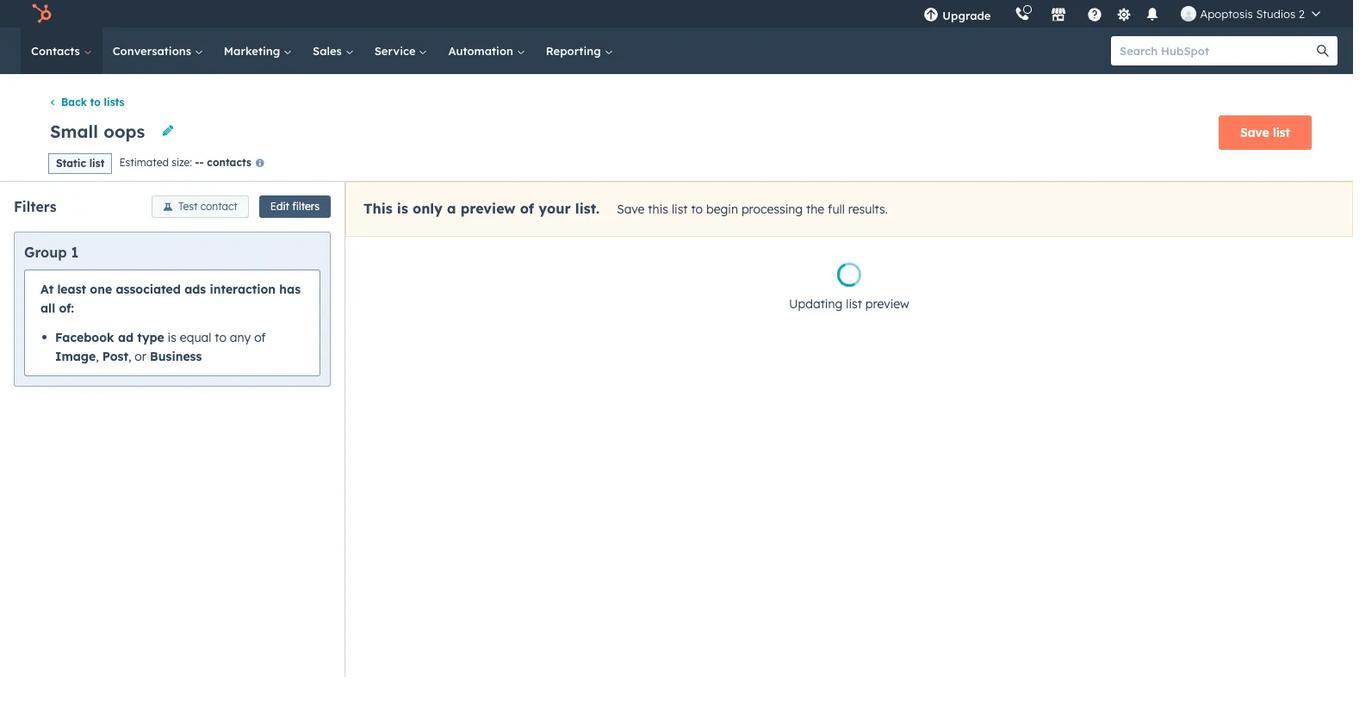 Task type: vqa. For each thing, say whether or not it's contained in the screenshot.
leftmost ,
yes



Task type: locate. For each thing, give the bounding box(es) containing it.
1 vertical spatial of
[[254, 330, 266, 345]]

help image
[[1087, 8, 1103, 23]]

1 vertical spatial preview
[[865, 296, 909, 312]]

conversations
[[113, 44, 194, 58]]

equal
[[180, 330, 211, 345]]

test contact
[[178, 200, 238, 212]]

to
[[90, 96, 101, 109], [691, 201, 703, 217], [215, 330, 226, 345]]

is inside facebook ad type is equal to any of image , post , or business
[[168, 330, 177, 345]]

conversations link
[[102, 28, 213, 74]]

edit filters
[[270, 200, 320, 212]]

0 horizontal spatial ,
[[96, 349, 99, 364]]

to left begin
[[691, 201, 703, 217]]

save for save this list to begin processing the full results.
[[617, 201, 645, 217]]

filters
[[292, 200, 320, 212]]

1 horizontal spatial preview
[[865, 296, 909, 312]]

preview right updating
[[865, 296, 909, 312]]

of left your
[[520, 200, 534, 217]]

interaction
[[210, 281, 276, 297]]

facebook ad type is equal to any of image , post , or business
[[55, 330, 266, 364]]

2 vertical spatial to
[[215, 330, 226, 345]]

list.
[[575, 200, 600, 217]]

edit
[[270, 200, 289, 212]]

lists
[[104, 96, 124, 109]]

preview right a
[[461, 200, 516, 217]]

2
[[1299, 7, 1305, 21]]

this is only a preview of your list.
[[363, 200, 600, 217]]

1 horizontal spatial save
[[1240, 125, 1269, 140]]

of
[[520, 200, 534, 217], [254, 330, 266, 345]]

save
[[1240, 125, 1269, 140], [617, 201, 645, 217]]

calling icon image
[[1015, 7, 1031, 22]]

begin
[[706, 201, 738, 217]]

Search HubSpot search field
[[1111, 36, 1322, 65]]

menu
[[912, 0, 1332, 28]]

, left post
[[96, 349, 99, 364]]

processing
[[742, 201, 803, 217]]

0 vertical spatial save
[[1240, 125, 1269, 140]]

, left or
[[128, 349, 131, 364]]

automation
[[448, 44, 517, 58]]

0 horizontal spatial of
[[254, 330, 266, 345]]

updating list preview
[[789, 296, 909, 312]]

of right "any"
[[254, 330, 266, 345]]

to left 'lists'
[[90, 96, 101, 109]]

at
[[40, 281, 54, 297]]

full
[[828, 201, 845, 217]]

preview inside status
[[865, 296, 909, 312]]

,
[[96, 349, 99, 364], [128, 349, 131, 364]]

automation link
[[438, 28, 536, 74]]

1 vertical spatial to
[[691, 201, 703, 217]]

hubspot link
[[21, 3, 65, 24]]

save list button
[[1219, 115, 1312, 150]]

save for save list
[[1240, 125, 1269, 140]]

filters
[[14, 198, 57, 215]]

estimated size: -- contacts
[[119, 156, 251, 169]]

list
[[1273, 125, 1290, 140], [89, 156, 105, 169], [672, 201, 688, 217], [846, 296, 862, 312]]

facebook
[[55, 330, 114, 345]]

business
[[150, 349, 202, 364]]

0 horizontal spatial to
[[90, 96, 101, 109]]

preview
[[461, 200, 516, 217], [865, 296, 909, 312]]

1 horizontal spatial to
[[215, 330, 226, 345]]

is up business
[[168, 330, 177, 345]]

at least one associated ads interaction has all of:
[[40, 281, 301, 316]]

this
[[648, 201, 668, 217]]

-
[[195, 156, 199, 169], [199, 156, 204, 169]]

test contact button
[[152, 195, 249, 218]]

list inside button
[[1273, 125, 1290, 140]]

2 horizontal spatial to
[[691, 201, 703, 217]]

service
[[374, 44, 419, 58]]

marketing
[[224, 44, 283, 58]]

upgrade image
[[924, 8, 939, 23]]

0 horizontal spatial preview
[[461, 200, 516, 217]]

save inside save list button
[[1240, 125, 1269, 140]]

2 - from the left
[[199, 156, 204, 169]]

apoptosis
[[1200, 7, 1253, 21]]

all
[[40, 300, 55, 316]]

updating list preview status
[[782, 262, 916, 314]]

marketplaces image
[[1051, 8, 1067, 23]]

least
[[57, 281, 86, 297]]

0 horizontal spatial is
[[168, 330, 177, 345]]

calling icon button
[[1008, 3, 1037, 25]]

0 vertical spatial to
[[90, 96, 101, 109]]

marketing link
[[213, 28, 302, 74]]

static list
[[56, 156, 105, 169]]

list inside status
[[846, 296, 862, 312]]

is
[[397, 200, 408, 217], [168, 330, 177, 345]]

to left "any"
[[215, 330, 226, 345]]

of inside facebook ad type is equal to any of image , post , or business
[[254, 330, 266, 345]]

1 horizontal spatial of
[[520, 200, 534, 217]]

1
[[71, 243, 79, 261]]

1 horizontal spatial is
[[397, 200, 408, 217]]

search image
[[1317, 45, 1329, 57]]

1 horizontal spatial ,
[[128, 349, 131, 364]]

help button
[[1080, 0, 1110, 28]]

2 , from the left
[[128, 349, 131, 364]]

0 horizontal spatial save
[[617, 201, 645, 217]]

menu item
[[1003, 0, 1006, 28]]

contact
[[200, 200, 238, 212]]

contacts
[[207, 156, 251, 169]]

back to lists
[[61, 96, 124, 109]]

1 vertical spatial save
[[617, 201, 645, 217]]

save list
[[1240, 125, 1290, 140]]

ad
[[118, 330, 134, 345]]

0 vertical spatial of
[[520, 200, 534, 217]]

is right this
[[397, 200, 408, 217]]

1 vertical spatial is
[[168, 330, 177, 345]]



Task type: describe. For each thing, give the bounding box(es) containing it.
1 , from the left
[[96, 349, 99, 364]]

reporting link
[[536, 28, 623, 74]]

settings image
[[1116, 7, 1132, 23]]

apoptosis studios 2
[[1200, 7, 1305, 21]]

service link
[[364, 28, 438, 74]]

tara schultz image
[[1181, 6, 1197, 22]]

ads
[[184, 281, 206, 297]]

associated
[[116, 281, 181, 297]]

image
[[55, 349, 96, 364]]

notifications image
[[1145, 8, 1161, 23]]

any
[[230, 330, 251, 345]]

sales link
[[302, 28, 364, 74]]

list for static list
[[89, 156, 105, 169]]

size:
[[172, 156, 192, 169]]

to inside facebook ad type is equal to any of image , post , or business
[[215, 330, 226, 345]]

contacts link
[[21, 28, 102, 74]]

contacts
[[31, 44, 83, 58]]

post
[[102, 349, 128, 364]]

page section element
[[0, 74, 1353, 181]]

group 1
[[24, 243, 79, 261]]

results.
[[848, 201, 888, 217]]

type
[[137, 330, 164, 345]]

search button
[[1308, 36, 1338, 65]]

apoptosis studios 2 button
[[1171, 0, 1331, 28]]

settings link
[[1113, 5, 1135, 23]]

or
[[135, 349, 147, 364]]

static
[[56, 156, 86, 169]]

the
[[806, 201, 824, 217]]

save list banner
[[41, 110, 1312, 152]]

upgrade
[[943, 9, 991, 22]]

this
[[363, 200, 392, 217]]

back to lists link
[[48, 96, 124, 109]]

notifications button
[[1138, 0, 1167, 28]]

hubspot image
[[31, 3, 52, 24]]

reporting
[[546, 44, 604, 58]]

to inside page section element
[[90, 96, 101, 109]]

marketplaces button
[[1041, 0, 1077, 28]]

a
[[447, 200, 456, 217]]

List name field
[[48, 120, 151, 143]]

sales
[[313, 44, 345, 58]]

edit filters button
[[259, 195, 331, 218]]

save this list to begin processing the full results.
[[617, 201, 888, 217]]

back
[[61, 96, 87, 109]]

menu containing apoptosis studios 2
[[912, 0, 1332, 28]]

0 vertical spatial preview
[[461, 200, 516, 217]]

of:
[[59, 300, 74, 316]]

updating
[[789, 296, 843, 312]]

list for updating list preview
[[846, 296, 862, 312]]

your
[[538, 200, 571, 217]]

test
[[178, 200, 198, 212]]

list for save list
[[1273, 125, 1290, 140]]

has
[[279, 281, 301, 297]]

1 - from the left
[[195, 156, 199, 169]]

one
[[90, 281, 112, 297]]

estimated
[[119, 156, 169, 169]]

studios
[[1256, 7, 1296, 21]]

0 vertical spatial is
[[397, 200, 408, 217]]

group
[[24, 243, 67, 261]]

only
[[413, 200, 443, 217]]



